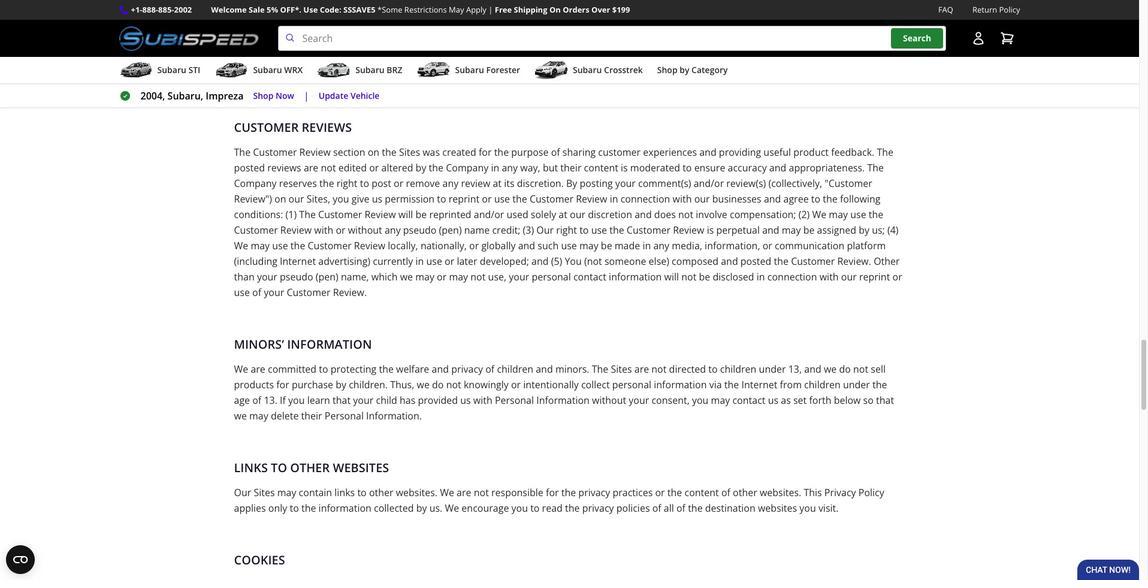 Task type: locate. For each thing, give the bounding box(es) containing it.
0 horizontal spatial for
[[277, 378, 289, 392]]

1 that from the left
[[333, 394, 351, 407]]

internet inside the customer review section on the sites was created for the purpose of sharing customer experiences and providing useful product feedback. the posted reviews are not edited or altered by the company in any way, but their content is moderated to ensure accuracy and appropriateness. the company reserves the right to post or remove any review at its discretion. by posting your comment(s) and/or review(s) (collectively, "customer review") on our sites, you give us permission to reprint or use the customer review in connection with our businesses and agree to the following conditions: (1) the customer review will be reprinted and/or used solely at our discretion and does not involve compensation; (2) we may use the customer review with or without any pseudo (pen) name credit; (3) our right to use the customer review is perpetual and may be assigned by us; (4) we may use the customer review locally, nationally, or globally and such use may be made in any media, information, or communication platform (including internet advertising) currently in use or later developed; and (5) you (not someone else) composed and posted the customer review. other than your pseudo (pen) name, which we may or may not use, your personal contact information will not be disclosed in connection with our reprint or use of your customer review.
[[280, 255, 316, 268]]

0 vertical spatial is
[[621, 161, 628, 175]]

1 vertical spatial information
[[654, 378, 707, 392]]

2 horizontal spatial us
[[768, 394, 779, 407]]

subaru inside subaru wrx dropdown button
[[253, 64, 282, 76]]

restrictions
[[405, 4, 447, 15]]

policy right return
[[1000, 4, 1021, 15]]

privacy left practices in the bottom of the page
[[579, 486, 611, 500]]

and right 13,
[[805, 363, 822, 376]]

contact inside we are committed to protecting the welfare and privacy of children and minors. the sites are not directed to children under 13, and we do not sell products for purchase by children. thus, we do not knowingly or intentionally collect personal information via the internet from children under the age of 13. if you learn that your child has provided us with personal information without your consent, you may contact us as set forth below so that we may delete their personal information.
[[733, 394, 766, 407]]

2 that from the left
[[877, 394, 895, 407]]

not
[[321, 161, 336, 175], [679, 208, 694, 221], [471, 270, 486, 284], [682, 270, 697, 284], [652, 363, 667, 376], [854, 363, 869, 376], [446, 378, 462, 392], [474, 486, 489, 500]]

review. down name,
[[333, 286, 367, 299]]

for inside the our sites may contain links to other websites. we are not responsible for the privacy practices or the content of other websites. this privacy policy applies only to the information collected by us. we encourage you to read the privacy policies of all of the destination websites you visit.
[[546, 486, 559, 500]]

minors.
[[556, 363, 590, 376]]

0 horizontal spatial our
[[234, 486, 251, 500]]

return policy link
[[973, 4, 1021, 16]]

subaru left forester
[[455, 64, 484, 76]]

on
[[368, 146, 380, 159], [275, 193, 286, 206]]

1 vertical spatial policy
[[859, 486, 885, 500]]

1 vertical spatial (pen)
[[316, 270, 339, 284]]

information
[[537, 394, 590, 407]]

1 vertical spatial |
[[304, 89, 309, 103]]

websites. up websites at the right of the page
[[760, 486, 802, 500]]

customer reviews
[[234, 119, 352, 136]]

search
[[904, 33, 932, 44]]

subaru left brz
[[356, 64, 385, 76]]

are up encourage on the left bottom
[[457, 486, 472, 500]]

and up ensure
[[700, 146, 717, 159]]

created
[[443, 146, 477, 159]]

children up via
[[721, 363, 757, 376]]

1 vertical spatial content
[[685, 486, 719, 500]]

sites inside we are committed to protecting the welfare and privacy of children and minors. the sites are not directed to children under 13, and we do not sell products for purchase by children. thus, we do not knowingly or intentionally collect personal information via the internet from children under the age of 13. if you learn that your child has provided us with personal information without your consent, you may contact us as set forth below so that we may delete their personal information.
[[611, 363, 632, 376]]

content
[[584, 161, 619, 175], [685, 486, 719, 500]]

by inside we are committed to protecting the welfare and privacy of children and minors. the sites are not directed to children under 13, and we do not sell products for purchase by children. thus, we do not knowingly or intentionally collect personal information via the internet from children under the age of 13. if you learn that your child has provided us with personal information without your consent, you may contact us as set forth below so that we may delete their personal information.
[[336, 378, 347, 392]]

personal right collect
[[613, 378, 652, 392]]

0 vertical spatial information
[[609, 270, 662, 284]]

subaru left sti
[[157, 64, 186, 76]]

0 horizontal spatial children
[[497, 363, 534, 376]]

the up collect
[[592, 363, 609, 376]]

1 horizontal spatial personal
[[613, 378, 652, 392]]

privacy inside we are committed to protecting the welfare and privacy of children and minors. the sites are not directed to children under 13, and we do not sell products for purchase by children. thus, we do not knowingly or intentionally collect personal information via the internet from children under the age of 13. if you learn that your child has provided us with personal information without your consent, you may contact us as set forth below so that we may delete their personal information.
[[452, 363, 483, 376]]

1 horizontal spatial without
[[592, 394, 627, 407]]

we inside the customer review section on the sites was created for the purpose of sharing customer experiences and providing useful product feedback. the posted reviews are not edited or altered by the company in any way, but their content is moderated to ensure accuracy and appropriateness. the company reserves the right to post or remove any review at its discretion. by posting your comment(s) and/or review(s) (collectively, "customer review") on our sites, you give us permission to reprint or use the customer review in connection with our businesses and agree to the following conditions: (1) the customer review will be reprinted and/or used solely at our discretion and does not involve compensation; (2) we may use the customer review with or without any pseudo (pen) name credit; (3) our right to use the customer review is perpetual and may be assigned by us; (4) we may use the customer review locally, nationally, or globally and such use may be made in any media, information, or communication platform (including internet advertising) currently in use or later developed; and (5) you (not someone else) composed and posted the customer review. other than your pseudo (pen) name, which we may or may not use, your personal contact information will not be disclosed in connection with our reprint or use of your customer review.
[[400, 270, 413, 284]]

a subaru wrx thumbnail image image
[[215, 61, 248, 79]]

information inside we are committed to protecting the welfare and privacy of children and minors. the sites are not directed to children under 13, and we do not sell products for purchase by children. thus, we do not knowingly or intentionally collect personal information via the internet from children under the age of 13. if you learn that your child has provided us with personal information without your consent, you may contact us as set forth below so that we may delete their personal information.
[[654, 378, 707, 392]]

0 horizontal spatial shop
[[253, 90, 274, 101]]

may up only
[[277, 486, 296, 500]]

customer down "communication"
[[792, 255, 835, 268]]

use up (including on the left top of the page
[[272, 239, 288, 253]]

1 horizontal spatial and/or
[[694, 177, 724, 190]]

solely
[[531, 208, 557, 221]]

2 other from the left
[[733, 486, 758, 500]]

subaru sti
[[157, 64, 200, 76]]

child
[[376, 394, 397, 407]]

websites. up 'us.'
[[396, 486, 438, 500]]

1 vertical spatial contact
[[733, 394, 766, 407]]

1 horizontal spatial reprint
[[860, 270, 891, 284]]

you inside the customer review section on the sites was created for the purpose of sharing customer experiences and providing useful product feedback. the posted reviews are not edited or altered by the company in any way, but their content is moderated to ensure accuracy and appropriateness. the company reserves the right to post or remove any review at its discretion. by posting your comment(s) and/or review(s) (collectively, "customer review") on our sites, you give us permission to reprint or use the customer review in connection with our businesses and agree to the following conditions: (1) the customer review will be reprinted and/or used solely at our discretion and does not involve compensation; (2) we may use the customer review with or without any pseudo (pen) name credit; (3) our right to use the customer review is perpetual and may be assigned by us; (4) we may use the customer review locally, nationally, or globally and such use may be made in any media, information, or communication platform (including internet advertising) currently in use or later developed; and (5) you (not someone else) composed and posted the customer review. other than your pseudo (pen) name, which we may or may not use, your personal contact information will not be disclosed in connection with our reprint or use of your customer review.
[[333, 193, 349, 206]]

pseudo right the than
[[280, 270, 313, 284]]

personal
[[495, 394, 534, 407], [325, 410, 364, 423]]

subaru inside subaru forester dropdown button
[[455, 64, 484, 76]]

1 horizontal spatial connection
[[768, 270, 818, 284]]

information inside the customer review section on the sites was created for the purpose of sharing customer experiences and providing useful product feedback. the posted reviews are not edited or altered by the company in any way, but their content is moderated to ensure accuracy and appropriateness. the company reserves the right to post or remove any review at its discretion. by posting your comment(s) and/or review(s) (collectively, "customer review") on our sites, you give us permission to reprint or use the customer review in connection with our businesses and agree to the following conditions: (1) the customer review will be reprinted and/or used solely at our discretion and does not involve compensation; (2) we may use the customer review with or without any pseudo (pen) name credit; (3) our right to use the customer review is perpetual and may be assigned by us; (4) we may use the customer review locally, nationally, or globally and such use may be made in any media, information, or communication platform (including internet advertising) currently in use or later developed; and (5) you (not someone else) composed and posted the customer review. other than your pseudo (pen) name, which we may or may not use, your personal contact information will not be disclosed in connection with our reprint or use of your customer review.
[[609, 270, 662, 284]]

0 horizontal spatial contact
[[574, 270, 607, 284]]

currently
[[373, 255, 413, 268]]

are inside the our sites may contain links to other websites. we are not responsible for the privacy practices or the content of other websites. this privacy policy applies only to the information collected by us. we encourage you to read the privacy policies of all of the destination websites you visit.
[[457, 486, 472, 500]]

made
[[615, 239, 641, 253]]

us left as
[[768, 394, 779, 407]]

2 vertical spatial for
[[546, 486, 559, 500]]

subaru for subaru sti
[[157, 64, 186, 76]]

1 vertical spatial do
[[432, 378, 444, 392]]

1 vertical spatial reprint
[[860, 270, 891, 284]]

directed
[[670, 363, 706, 376]]

contact left as
[[733, 394, 766, 407]]

internet left 'from'
[[742, 378, 778, 392]]

protecting
[[331, 363, 377, 376]]

reviews
[[302, 119, 352, 136]]

subaru inside 'subaru crosstrek' dropdown button
[[573, 64, 602, 76]]

0 vertical spatial content
[[584, 161, 619, 175]]

0 horizontal spatial personal
[[532, 270, 571, 284]]

0 vertical spatial at
[[493, 177, 502, 190]]

posted up "company reserves"
[[234, 161, 265, 175]]

2004, subaru, impreza
[[141, 89, 244, 103]]

internet inside we are committed to protecting the welfare and privacy of children and minors. the sites are not directed to children under 13, and we do not sell products for purchase by children. thus, we do not knowingly or intentionally collect personal information via the internet from children under the age of 13. if you learn that your child has provided us with personal information without your consent, you may contact us as set forth below so that we may delete their personal information.
[[742, 378, 778, 392]]

in right the made
[[643, 239, 651, 253]]

of left 13.
[[253, 394, 262, 407]]

for inside the customer review section on the sites was created for the purpose of sharing customer experiences and providing useful product feedback. the posted reviews are not edited or altered by the company in any way, but their content is moderated to ensure accuracy and appropriateness. the company reserves the right to post or remove any review at its discretion. by posting your comment(s) and/or review(s) (collectively, "customer review") on our sites, you give us permission to reprint or use the customer review in connection with our businesses and agree to the following conditions: (1) the customer review will be reprinted and/or used solely at our discretion and does not involve compensation; (2) we may use the customer review with or without any pseudo (pen) name credit; (3) our right to use the customer review is perpetual and may be assigned by us; (4) we may use the customer review locally, nationally, or globally and such use may be made in any media, information, or communication platform (including internet advertising) currently in use or later developed; and (5) you (not someone else) composed and posted the customer review. other than your pseudo (pen) name, which we may or may not use, your personal contact information will not be disclosed in connection with our reprint or use of your customer review.
[[479, 146, 492, 159]]

posting
[[580, 177, 613, 190]]

1 horizontal spatial policy
[[1000, 4, 1021, 15]]

information inside the our sites may contain links to other websites. we are not responsible for the privacy practices or the content of other websites. this privacy policy applies only to the information collected by us. we encourage you to read the privacy policies of all of the destination websites you visit.
[[319, 502, 372, 515]]

connection down "communication"
[[768, 270, 818, 284]]

1 vertical spatial privacy
[[579, 486, 611, 500]]

content inside the customer review section on the sites was created for the purpose of sharing customer experiences and providing useful product feedback. the posted reviews are not edited or altered by the company in any way, but their content is moderated to ensure accuracy and appropriateness. the company reserves the right to post or remove any review at its discretion. by posting your comment(s) and/or review(s) (collectively, "customer review") on our sites, you give us permission to reprint or use the customer review in connection with our businesses and agree to the following conditions: (1) the customer review will be reprinted and/or used solely at our discretion and does not involve compensation; (2) we may use the customer review with or without any pseudo (pen) name credit; (3) our right to use the customer review is perpetual and may be assigned by us; (4) we may use the customer review locally, nationally, or globally and such use may be made in any media, information, or communication platform (including internet advertising) currently in use or later developed; and (5) you (not someone else) composed and posted the customer review. other than your pseudo (pen) name, which we may or may not use, your personal contact information will not be disclosed in connection with our reprint or use of your customer review.
[[584, 161, 619, 175]]

1 horizontal spatial that
[[877, 394, 895, 407]]

shop by category button
[[658, 59, 728, 83]]

content up destination
[[685, 486, 719, 500]]

subaru for subaru wrx
[[253, 64, 282, 76]]

does
[[655, 208, 676, 221]]

a subaru brz thumbnail image image
[[317, 61, 351, 79]]

4 subaru from the left
[[455, 64, 484, 76]]

search input field
[[278, 26, 946, 51]]

information.
[[366, 410, 422, 423]]

0 vertical spatial reprint
[[449, 193, 480, 206]]

0 vertical spatial personal
[[532, 270, 571, 284]]

their up by
[[561, 161, 582, 175]]

posted up disclosed
[[741, 255, 772, 268]]

sssave5
[[344, 4, 376, 15]]

5 subaru from the left
[[573, 64, 602, 76]]

purpose
[[512, 146, 549, 159]]

and down information, in the right of the page
[[721, 255, 739, 268]]

we inside we are committed to protecting the welfare and privacy of children and minors. the sites are not directed to children under 13, and we do not sell products for purchase by children. thus, we do not knowingly or intentionally collect personal information via the internet from children under the age of 13. if you learn that your child has provided us with personal information without your consent, you may contact us as set forth below so that we may delete their personal information.
[[234, 363, 248, 376]]

posted
[[234, 161, 265, 175], [741, 255, 772, 268]]

right down edited
[[337, 177, 358, 190]]

shop
[[658, 64, 678, 76], [253, 90, 274, 101]]

1 horizontal spatial contact
[[733, 394, 766, 407]]

3 subaru from the left
[[356, 64, 385, 76]]

1 vertical spatial review.
[[333, 286, 367, 299]]

1 vertical spatial personal
[[325, 410, 364, 423]]

0 vertical spatial contact
[[574, 270, 607, 284]]

nationally,
[[421, 239, 467, 253]]

not down composed
[[682, 270, 697, 284]]

0 vertical spatial under
[[759, 363, 786, 376]]

1 vertical spatial personal
[[613, 378, 652, 392]]

0 horizontal spatial other
[[369, 486, 394, 500]]

0 horizontal spatial us
[[372, 193, 383, 206]]

1 horizontal spatial posted
[[741, 255, 772, 268]]

0 horizontal spatial without
[[348, 224, 382, 237]]

1 horizontal spatial |
[[489, 4, 493, 15]]

we down welfare in the bottom of the page
[[417, 378, 430, 392]]

media,
[[672, 239, 703, 253]]

2 horizontal spatial sites
[[611, 363, 632, 376]]

1 horizontal spatial content
[[685, 486, 719, 500]]

below
[[834, 394, 861, 407]]

the down sell
[[873, 378, 888, 392]]

subaru left wrx at the left
[[253, 64, 282, 76]]

use down the than
[[234, 286, 250, 299]]

0 horizontal spatial and/or
[[474, 208, 504, 221]]

review(s)
[[727, 177, 766, 190]]

on right section
[[368, 146, 380, 159]]

websites.
[[396, 486, 438, 500], [760, 486, 802, 500]]

and
[[700, 146, 717, 159], [770, 161, 787, 175], [764, 193, 782, 206], [635, 208, 652, 221], [763, 224, 780, 237], [518, 239, 536, 253], [532, 255, 549, 268], [721, 255, 739, 268], [432, 363, 449, 376], [536, 363, 553, 376], [805, 363, 822, 376]]

are right reviews
[[304, 161, 319, 175]]

shop inside "dropdown button"
[[658, 64, 678, 76]]

internet right (including on the left top of the page
[[280, 255, 316, 268]]

13.
[[264, 394, 278, 407]]

will down permission
[[399, 208, 413, 221]]

0 horizontal spatial policy
[[859, 486, 885, 500]]

1 horizontal spatial at
[[559, 208, 568, 221]]

connection
[[621, 193, 671, 206], [768, 270, 818, 284]]

responsible
[[492, 486, 544, 500]]

privacy
[[452, 363, 483, 376], [579, 486, 611, 500], [583, 502, 614, 515]]

our up involve at the right of page
[[695, 193, 710, 206]]

(pen) down advertising)
[[316, 270, 339, 284]]

company in
[[446, 161, 500, 175]]

give
[[352, 193, 370, 206]]

us down post
[[372, 193, 383, 206]]

subaru inside subaru sti "dropdown button"
[[157, 64, 186, 76]]

1 horizontal spatial our
[[537, 224, 554, 237]]

do up 'provided'
[[432, 378, 444, 392]]

0 horizontal spatial on
[[275, 193, 286, 206]]

1 vertical spatial will
[[665, 270, 679, 284]]

in right disclosed
[[757, 270, 765, 284]]

learn
[[307, 394, 330, 407]]

the down "customer
[[823, 193, 838, 206]]

0 horizontal spatial websites.
[[396, 486, 438, 500]]

1 websites. from the left
[[396, 486, 438, 500]]

1 vertical spatial sites
[[611, 363, 632, 376]]

1 vertical spatial shop
[[253, 90, 274, 101]]

1 horizontal spatial their
[[561, 161, 582, 175]]

disclosed
[[713, 270, 755, 284]]

subaru wrx
[[253, 64, 303, 76]]

minors'
[[234, 336, 284, 353]]

use
[[494, 193, 510, 206], [851, 208, 867, 221], [592, 224, 607, 237], [272, 239, 288, 253], [561, 239, 577, 253], [427, 255, 442, 268], [234, 286, 250, 299]]

post
[[372, 177, 392, 190]]

we right 'us.'
[[445, 502, 459, 515]]

links to other websites
[[234, 460, 389, 476]]

1 horizontal spatial review.
[[838, 255, 872, 268]]

any
[[502, 161, 518, 175], [443, 177, 459, 190], [385, 224, 401, 237], [654, 239, 670, 253]]

a subaru sti thumbnail image image
[[119, 61, 153, 79]]

or inside the our sites may contain links to other websites. we are not responsible for the privacy practices or the content of other websites. this privacy policy applies only to the information collected by us. we encourage you to read the privacy policies of all of the destination websites you visit.
[[656, 486, 665, 500]]

0 horizontal spatial sites
[[254, 486, 275, 500]]

of down the than
[[252, 286, 261, 299]]

which
[[372, 270, 398, 284]]

subaru left crosstrek
[[573, 64, 602, 76]]

1 vertical spatial our
[[234, 486, 251, 500]]

1 vertical spatial internet
[[742, 378, 778, 392]]

0 vertical spatial (pen)
[[439, 224, 462, 237]]

information,
[[705, 239, 761, 253]]

other up destination
[[733, 486, 758, 500]]

by left category
[[680, 64, 690, 76]]

websites
[[333, 460, 389, 476]]

used
[[507, 208, 529, 221]]

1 horizontal spatial internet
[[742, 378, 778, 392]]

subispeed logo image
[[119, 26, 259, 51]]

0 horizontal spatial connection
[[621, 193, 671, 206]]

policy inside the our sites may contain links to other websites. we are not responsible for the privacy practices or the content of other websites. this privacy policy applies only to the information collected by us. we encourage you to read the privacy policies of all of the destination websites you visit.
[[859, 486, 885, 500]]

0 horizontal spatial content
[[584, 161, 619, 175]]

shop left category
[[658, 64, 678, 76]]

policies
[[617, 502, 650, 515]]

policy right privacy
[[859, 486, 885, 500]]

subaru brz button
[[317, 59, 403, 83]]

2 subaru from the left
[[253, 64, 282, 76]]

later
[[457, 255, 478, 268]]

885-
[[158, 4, 174, 15]]

personal down knowingly
[[495, 394, 534, 407]]

we down currently
[[400, 270, 413, 284]]

(not
[[585, 255, 602, 268]]

2 horizontal spatial children
[[805, 378, 841, 392]]

1 horizontal spatial will
[[665, 270, 679, 284]]

1 vertical spatial is
[[707, 224, 714, 237]]

0 vertical spatial and/or
[[694, 177, 724, 190]]

update vehicle button
[[319, 89, 380, 103]]

0 vertical spatial our
[[537, 224, 554, 237]]

of up destination
[[722, 486, 731, 500]]

code:
[[320, 4, 342, 15]]

0 horizontal spatial internet
[[280, 255, 316, 268]]

sites right minors.
[[611, 363, 632, 376]]

2 horizontal spatial for
[[546, 486, 559, 500]]

1 other from the left
[[369, 486, 394, 500]]

the down contain
[[302, 502, 316, 515]]

1 horizontal spatial is
[[707, 224, 714, 237]]

our inside the our sites may contain links to other websites. we are not responsible for the privacy practices or the content of other websites. this privacy policy applies only to the information collected by us. we encourage you to read the privacy policies of all of the destination websites you visit.
[[234, 486, 251, 500]]

shop now link
[[253, 89, 294, 103]]

review down give
[[365, 208, 396, 221]]

"customer
[[825, 177, 873, 190]]

0 vertical spatial shop
[[658, 64, 678, 76]]

0 horizontal spatial will
[[399, 208, 413, 221]]

1 horizontal spatial sites
[[399, 146, 420, 159]]

contact inside the customer review section on the sites was created for the purpose of sharing customer experiences and providing useful product feedback. the posted reviews are not edited or altered by the company in any way, but their content is moderated to ensure accuracy and appropriateness. the company reserves the right to post or remove any review at its discretion. by posting your comment(s) and/or review(s) (collectively, "customer review") on our sites, you give us permission to reprint or use the customer review in connection with our businesses and agree to the following conditions: (1) the customer review will be reprinted and/or used solely at our discretion and does not involve compensation; (2) we may use the customer review with or without any pseudo (pen) name credit; (3) our right to use the customer review is perpetual and may be assigned by us; (4) we may use the customer review locally, nationally, or globally and such use may be made in any media, information, or communication platform (including internet advertising) currently in use or later developed; and (5) you (not someone else) composed and posted the customer review. other than your pseudo (pen) name, which we may or may not use, your personal contact information will not be disclosed in connection with our reprint or use of your customer review.
[[574, 270, 607, 284]]

1 vertical spatial on
[[275, 193, 286, 206]]

other
[[369, 486, 394, 500], [733, 486, 758, 500]]

0 horizontal spatial (pen)
[[316, 270, 339, 284]]

on
[[550, 4, 561, 15]]

1 subaru from the left
[[157, 64, 186, 76]]

0 vertical spatial for
[[479, 146, 492, 159]]

sti
[[189, 64, 200, 76]]

0 vertical spatial posted
[[234, 161, 265, 175]]

we
[[400, 270, 413, 284], [824, 363, 837, 376], [417, 378, 430, 392], [234, 410, 247, 423]]

permission
[[385, 193, 435, 206]]

subaru for subaru brz
[[356, 64, 385, 76]]

is down customer
[[621, 161, 628, 175]]

if
[[280, 394, 286, 407]]

1 horizontal spatial for
[[479, 146, 492, 159]]

information down someone
[[609, 270, 662, 284]]

not right does
[[679, 208, 694, 221]]

information
[[609, 270, 662, 284], [654, 378, 707, 392], [319, 502, 372, 515]]

0 vertical spatial do
[[840, 363, 851, 376]]

for up if
[[277, 378, 289, 392]]

1 horizontal spatial other
[[733, 486, 758, 500]]

without
[[348, 224, 382, 237], [592, 394, 627, 407]]

compensation;
[[730, 208, 797, 221]]

0 vertical spatial sites
[[399, 146, 420, 159]]

0 horizontal spatial pseudo
[[280, 270, 313, 284]]

0 vertical spatial right
[[337, 177, 358, 190]]

for inside we are committed to protecting the welfare and privacy of children and minors. the sites are not directed to children under 13, and we do not sell products for purchase by children. thus, we do not knowingly or intentionally collect personal information via the internet from children under the age of 13. if you learn that your child has provided us with personal information without your consent, you may contact us as set forth below so that we may delete their personal information.
[[277, 378, 289, 392]]

subaru for subaru forester
[[455, 64, 484, 76]]

their inside we are committed to protecting the welfare and privacy of children and minors. the sites are not directed to children under 13, and we do not sell products for purchase by children. thus, we do not knowingly or intentionally collect personal information via the internet from children under the age of 13. if you learn that your child has provided us with personal information without your consent, you may contact us as set forth below so that we may delete their personal information.
[[301, 410, 322, 423]]

our
[[537, 224, 554, 237], [234, 486, 251, 500]]

on down "company reserves"
[[275, 193, 286, 206]]

subaru inside "subaru brz" dropdown button
[[356, 64, 385, 76]]

the down customer
[[234, 146, 251, 159]]

sharing
[[563, 146, 596, 159]]

2 vertical spatial sites
[[254, 486, 275, 500]]

welfare
[[396, 363, 430, 376]]

button image
[[972, 31, 986, 46]]

pseudo up the locally,
[[403, 224, 437, 237]]

us inside the customer review section on the sites was created for the purpose of sharing customer experiences and providing useful product feedback. the posted reviews are not edited or altered by the company in any way, but their content is moderated to ensure accuracy and appropriateness. the company reserves the right to post or remove any review at its discretion. by posting your comment(s) and/or review(s) (collectively, "customer review") on our sites, you give us permission to reprint or use the customer review in connection with our businesses and agree to the following conditions: (1) the customer review will be reprinted and/or used solely at our discretion and does not involve compensation; (2) we may use the customer review with or without any pseudo (pen) name credit; (3) our right to use the customer review is perpetual and may be assigned by us; (4) we may use the customer review locally, nationally, or globally and such use may be made in any media, information, or communication platform (including internet advertising) currently in use or later developed; and (5) you (not someone else) composed and posted the customer review. other than your pseudo (pen) name, which we may or may not use, your personal contact information will not be disclosed in connection with our reprint or use of your customer review.
[[372, 193, 383, 206]]

so
[[864, 394, 874, 407]]

policy
[[1000, 4, 1021, 15], [859, 486, 885, 500]]

customer
[[599, 146, 641, 159]]

0 horizontal spatial do
[[432, 378, 444, 392]]

(pen) down reprinted
[[439, 224, 462, 237]]

welcome sale 5% off*. use code: sssave5
[[211, 4, 376, 15]]

1 horizontal spatial under
[[844, 378, 871, 392]]

0 vertical spatial privacy
[[452, 363, 483, 376]]

the up sites,
[[320, 177, 334, 190]]

us down knowingly
[[461, 394, 471, 407]]



Task type: describe. For each thing, give the bounding box(es) containing it.
shipping
[[514, 4, 548, 15]]

1 horizontal spatial pseudo
[[403, 224, 437, 237]]

with down sites,
[[314, 224, 334, 237]]

*some
[[378, 4, 403, 15]]

shop by category
[[658, 64, 728, 76]]

+1-
[[131, 4, 142, 15]]

personal inside we are committed to protecting the welfare and privacy of children and minors. the sites are not directed to children under 13, and we do not sell products for purchase by children. thus, we do not knowingly or intentionally collect personal information via the internet from children under the age of 13. if you learn that your child has provided us with personal information without your consent, you may contact us as set forth below so that we may delete their personal information.
[[613, 378, 652, 392]]

as
[[781, 394, 791, 407]]

we up (including on the left top of the page
[[234, 239, 248, 253]]

thus,
[[390, 378, 415, 392]]

customer down does
[[627, 224, 671, 237]]

to up 'purchase'
[[319, 363, 328, 376]]

not left sell
[[854, 363, 869, 376]]

encourage
[[462, 502, 509, 515]]

us for welfare
[[768, 394, 779, 407]]

our up (1)
[[289, 193, 304, 206]]

may down later
[[449, 270, 468, 284]]

review down (1)
[[281, 224, 312, 237]]

0 horizontal spatial personal
[[325, 410, 364, 423]]

to down discretion
[[580, 224, 589, 237]]

not left edited
[[321, 161, 336, 175]]

are up products
[[251, 363, 266, 376]]

sites,
[[307, 193, 330, 206]]

purchase
[[292, 378, 333, 392]]

in up discretion
[[610, 193, 618, 206]]

customer up solely
[[530, 193, 574, 206]]

or inside we are committed to protecting the welfare and privacy of children and minors. the sites are not directed to children under 13, and we do not sell products for purchase by children. thus, we do not knowingly or intentionally collect personal information via the internet from children under the age of 13. if you learn that your child has provided us with personal information without your consent, you may contact us as set forth below so that we may delete their personal information.
[[511, 378, 521, 392]]

conditions:
[[234, 208, 283, 221]]

experiences
[[644, 146, 697, 159]]

use up you
[[561, 239, 577, 253]]

may inside the our sites may contain links to other websites. we are not responsible for the privacy practices or the content of other websites. this privacy policy applies only to the information collected by us. we encourage you to read the privacy policies of all of the destination websites you visit.
[[277, 486, 296, 500]]

by up remove
[[416, 161, 427, 175]]

via
[[710, 378, 722, 392]]

use down nationally, at top left
[[427, 255, 442, 268]]

you
[[565, 255, 582, 268]]

us for sites
[[372, 193, 383, 206]]

subaru crosstrek button
[[535, 59, 643, 83]]

update
[[319, 90, 349, 101]]

the right (1)
[[299, 208, 316, 221]]

us;
[[873, 224, 886, 237]]

edited
[[339, 161, 367, 175]]

1 vertical spatial under
[[844, 378, 871, 392]]

1 horizontal spatial right
[[557, 224, 577, 237]]

you right if
[[288, 394, 305, 407]]

agree
[[784, 193, 809, 206]]

any left review
[[443, 177, 459, 190]]

we down age
[[234, 410, 247, 423]]

(collectively,
[[769, 177, 823, 190]]

reprinted
[[430, 208, 472, 221]]

the right read
[[565, 502, 580, 515]]

not down later
[[471, 270, 486, 284]]

collected
[[374, 502, 414, 515]]

0 horizontal spatial reprint
[[449, 193, 480, 206]]

2 vertical spatial privacy
[[583, 502, 614, 515]]

the up thus,
[[379, 363, 394, 376]]

may down nationally, at top left
[[416, 270, 435, 284]]

customer up reviews
[[253, 146, 297, 159]]

with up does
[[673, 193, 692, 206]]

brz
[[387, 64, 403, 76]]

we up 'us.'
[[440, 486, 454, 500]]

of up knowingly
[[486, 363, 495, 376]]

review up the media,
[[673, 224, 705, 237]]

name,
[[341, 270, 369, 284]]

any up the locally,
[[385, 224, 401, 237]]

than
[[234, 270, 255, 284]]

now
[[276, 90, 294, 101]]

may up (including on the left top of the page
[[251, 239, 270, 253]]

may down via
[[711, 394, 730, 407]]

composed
[[672, 255, 719, 268]]

of left the all
[[653, 502, 662, 515]]

(including
[[234, 255, 278, 268]]

knowingly
[[464, 378, 509, 392]]

you right consent,
[[693, 394, 709, 407]]

our inside the customer review section on the sites was created for the purpose of sharing customer experiences and providing useful product feedback. the posted reviews are not edited or altered by the company in any way, but their content is moderated to ensure accuracy and appropriateness. the company reserves the right to post or remove any review at its discretion. by posting your comment(s) and/or review(s) (collectively, "customer review") on our sites, you give us permission to reprint or use the customer review in connection with our businesses and agree to the following conditions: (1) the customer review will be reprinted and/or used solely at our discretion and does not involve compensation; (2) we may use the customer review with or without any pseudo (pen) name credit; (3) our right to use the customer review is perpetual and may be assigned by us; (4) we may use the customer review locally, nationally, or globally and such use may be made in any media, information, or communication platform (including internet advertising) currently in use or later developed; and (5) you (not someone else) composed and posted the customer review. other than your pseudo (pen) name, which we may or may not use, your personal contact information will not be disclosed in connection with our reprint or use of your customer review.
[[537, 224, 554, 237]]

the right the all
[[688, 502, 703, 515]]

to up via
[[709, 363, 718, 376]]

orders
[[563, 4, 590, 15]]

0 horizontal spatial review.
[[333, 286, 367, 299]]

0 vertical spatial policy
[[1000, 4, 1021, 15]]

websites
[[758, 502, 798, 515]]

are inside the customer review section on the sites was created for the purpose of sharing customer experiences and providing useful product feedback. the posted reviews are not edited or altered by the company in any way, but their content is moderated to ensure accuracy and appropriateness. the company reserves the right to post or remove any review at its discretion. by posting your comment(s) and/or review(s) (collectively, "customer review") on our sites, you give us permission to reprint or use the customer review in connection with our businesses and agree to the following conditions: (1) the customer review will be reprinted and/or used solely at our discretion and does not involve compensation; (2) we may use the customer review with or without any pseudo (pen) name credit; (3) our right to use the customer review is perpetual and may be assigned by us; (4) we may use the customer review locally, nationally, or globally and such use may be made in any media, information, or communication platform (including internet advertising) currently in use or later developed; and (5) you (not someone else) composed and posted the customer review. other than your pseudo (pen) name, which we may or may not use, your personal contact information will not be disclosed in connection with our reprint or use of your customer review.
[[304, 161, 319, 175]]

0 vertical spatial review.
[[838, 255, 872, 268]]

1 horizontal spatial children
[[721, 363, 757, 376]]

open widget image
[[6, 546, 35, 574]]

*some restrictions may apply | free shipping on orders over $199
[[378, 4, 630, 15]]

by
[[567, 177, 578, 190]]

the down (1)
[[291, 239, 305, 253]]

else)
[[649, 255, 670, 268]]

to up give
[[360, 177, 369, 190]]

customer up advertising)
[[308, 239, 352, 253]]

crosstrek
[[604, 64, 643, 76]]

1 vertical spatial connection
[[768, 270, 818, 284]]

return policy
[[973, 4, 1021, 15]]

product
[[794, 146, 829, 159]]

and up intentionally
[[536, 363, 553, 376]]

platform
[[848, 239, 886, 253]]

1 horizontal spatial (pen)
[[439, 224, 462, 237]]

be down permission
[[416, 208, 427, 221]]

credit;
[[493, 224, 521, 237]]

customer down give
[[318, 208, 362, 221]]

of up 'but'
[[551, 146, 560, 159]]

products
[[234, 378, 274, 392]]

to right agree
[[812, 193, 821, 206]]

not up 'provided'
[[446, 378, 462, 392]]

0 horizontal spatial |
[[304, 89, 309, 103]]

and left (5)
[[532, 255, 549, 268]]

2 websites. from the left
[[760, 486, 802, 500]]

to right the links
[[358, 486, 367, 500]]

subaru crosstrek
[[573, 64, 643, 76]]

use down its
[[494, 193, 510, 206]]

read
[[542, 502, 563, 515]]

to right only
[[290, 502, 299, 515]]

the inside we are committed to protecting the welfare and privacy of children and minors. the sites are not directed to children under 13, and we do not sell products for purchase by children. thus, we do not knowingly or intentionally collect personal information via the internet from children under the age of 13. if you learn that your child has provided us with personal information without your consent, you may contact us as set forth below so that we may delete their personal information.
[[592, 363, 609, 376]]

to left read
[[531, 502, 540, 515]]

you down 'responsible'
[[512, 502, 528, 515]]

update vehicle
[[319, 90, 380, 101]]

the down "communication"
[[774, 255, 789, 268]]

advertising)
[[319, 255, 371, 268]]

comment(s)
[[639, 177, 692, 190]]

use down the following
[[851, 208, 867, 221]]

not inside the our sites may contain links to other websites. we are not responsible for the privacy practices or the content of other websites. this privacy policy applies only to the information collected by us. we encourage you to read the privacy policies of all of the destination websites you visit.
[[474, 486, 489, 500]]

to up reprinted
[[437, 193, 446, 206]]

our down by
[[570, 208, 586, 221]]

subaru forester button
[[417, 59, 520, 83]]

businesses
[[713, 193, 762, 206]]

visit.
[[819, 502, 839, 515]]

accuracy
[[728, 161, 767, 175]]

+1-888-885-2002 link
[[131, 4, 192, 16]]

by inside the our sites may contain links to other websites. we are not responsible for the privacy practices or the content of other websites. this privacy policy applies only to the information collected by us. we encourage you to read the privacy policies of all of the destination websites you visit.
[[417, 502, 427, 515]]

personal inside the customer review section on the sites was created for the purpose of sharing customer experiences and providing useful product feedback. the posted reviews are not edited or altered by the company in any way, but their content is moderated to ensure accuracy and appropriateness. the company reserves the right to post or remove any review at its discretion. by posting your comment(s) and/or review(s) (collectively, "customer review") on our sites, you give us permission to reprint or use the customer review in connection with our businesses and agree to the following conditions: (1) the customer review will be reprinted and/or used solely at our discretion and does not involve compensation; (2) we may use the customer review with or without any pseudo (pen) name credit; (3) our right to use the customer review is perpetual and may be assigned by us; (4) we may use the customer review locally, nationally, or globally and such use may be made in any media, information, or communication platform (including internet advertising) currently in use or later developed; and (5) you (not someone else) composed and posted the customer review. other than your pseudo (pen) name, which we may or may not use, your personal contact information will not be disclosed in connection with our reprint or use of your customer review.
[[532, 270, 571, 284]]

impreza
[[206, 89, 244, 103]]

content inside the our sites may contain links to other websites. we are not responsible for the privacy practices or the content of other websites. this privacy policy applies only to the information collected by us. we encourage you to read the privacy policies of all of the destination websites you visit.
[[685, 486, 719, 500]]

shop for shop now
[[253, 90, 274, 101]]

discretion
[[588, 208, 633, 221]]

the up used
[[513, 193, 527, 206]]

sites inside the customer review section on the sites was created for the purpose of sharing customer experiences and providing useful product feedback. the posted reviews are not edited or altered by the company in any way, but their content is moderated to ensure accuracy and appropriateness. the company reserves the right to post or remove any review at its discretion. by posting your comment(s) and/or review(s) (collectively, "customer review") on our sites, you give us permission to reprint or use the customer review in connection with our businesses and agree to the following conditions: (1) the customer review will be reprinted and/or used solely at our discretion and does not involve compensation; (2) we may use the customer review with or without any pseudo (pen) name credit; (3) our right to use the customer review is perpetual and may be assigned by us; (4) we may use the customer review locally, nationally, or globally and such use may be made in any media, information, or communication platform (including internet advertising) currently in use or later developed; and (5) you (not someone else) composed and posted the customer review. other than your pseudo (pen) name, which we may or may not use, your personal contact information will not be disclosed in connection with our reprint or use of your customer review.
[[399, 146, 420, 159]]

intentionally
[[524, 378, 579, 392]]

subaru sti button
[[119, 59, 200, 83]]

sites inside the our sites may contain links to other websites. we are not responsible for the privacy practices or the content of other websites. this privacy policy applies only to the information collected by us. we encourage you to read the privacy policies of all of the destination websites you visit.
[[254, 486, 275, 500]]

13,
[[789, 363, 802, 376]]

0 vertical spatial connection
[[621, 193, 671, 206]]

shop for shop by category
[[658, 64, 678, 76]]

may up (not
[[580, 239, 599, 253]]

the up the all
[[668, 486, 683, 500]]

applies
[[234, 502, 266, 515]]

a subaru forester thumbnail image image
[[417, 61, 451, 79]]

reviews
[[268, 161, 301, 175]]

1 horizontal spatial us
[[461, 394, 471, 407]]

links
[[234, 460, 268, 476]]

any up else)
[[654, 239, 670, 253]]

subaru,
[[168, 89, 203, 103]]

globally
[[482, 239, 516, 253]]

use
[[304, 4, 318, 15]]

0 horizontal spatial under
[[759, 363, 786, 376]]

our down platform
[[842, 270, 857, 284]]

subaru forester
[[455, 64, 520, 76]]

by inside "dropdown button"
[[680, 64, 690, 76]]

you down the this
[[800, 502, 816, 515]]

committed
[[268, 363, 317, 376]]

with down "communication"
[[820, 270, 839, 284]]

we are committed to protecting the welfare and privacy of children and minors. the sites are not directed to children under 13, and we do not sell products for purchase by children. thus, we do not knowingly or intentionally collect personal information via the internet from children under the age of 13. if you learn that your child has provided us with personal information without your consent, you may contact us as set forth below so that we may delete their personal information.
[[234, 363, 895, 423]]

their inside the customer review section on the sites was created for the purpose of sharing customer experiences and providing useful product feedback. the posted reviews are not edited or altered by the company in any way, but their content is moderated to ensure accuracy and appropriateness. the company reserves the right to post or remove any review at its discretion. by posting your comment(s) and/or review(s) (collectively, "customer review") on our sites, you give us permission to reprint or use the customer review in connection with our businesses and agree to the following conditions: (1) the customer review will be reprinted and/or used solely at our discretion and does not involve compensation; (2) we may use the customer review with or without any pseudo (pen) name credit; (3) our right to use the customer review is perpetual and may be assigned by us; (4) we may use the customer review locally, nationally, or globally and such use may be made in any media, information, or communication platform (including internet advertising) currently in use or later developed; and (5) you (not someone else) composed and posted the customer review. other than your pseudo (pen) name, which we may or may not use, your personal contact information will not be disclosed in connection with our reprint or use of your customer review.
[[561, 161, 582, 175]]

to left ensure
[[683, 161, 692, 175]]

name
[[465, 224, 490, 237]]

review
[[461, 177, 491, 190]]

customer down "conditions:"
[[234, 224, 278, 237]]

all
[[664, 502, 674, 515]]

be up (not
[[601, 239, 613, 253]]

locally,
[[388, 239, 418, 253]]

may up assigned
[[829, 208, 848, 221]]

may down (2)
[[782, 224, 801, 237]]

be up "communication"
[[804, 224, 815, 237]]

we right (2)
[[813, 208, 827, 221]]

0 vertical spatial will
[[399, 208, 413, 221]]

1 vertical spatial and/or
[[474, 208, 504, 221]]

we up forth at the right bottom of page
[[824, 363, 837, 376]]

may down 13.
[[249, 410, 268, 423]]

0 horizontal spatial right
[[337, 177, 358, 190]]

0 vertical spatial on
[[368, 146, 380, 159]]

set
[[794, 394, 807, 407]]

without inside we are committed to protecting the welfare and privacy of children and minors. the sites are not directed to children under 13, and we do not sell products for purchase by children. thus, we do not knowingly or intentionally collect personal information via the internet from children under the age of 13. if you learn that your child has provided us with personal information without your consent, you may contact us as set forth below so that we may delete their personal information.
[[592, 394, 627, 407]]

and left does
[[635, 208, 652, 221]]

2004,
[[141, 89, 165, 103]]

feedback.
[[832, 146, 875, 159]]

and down useful
[[770, 161, 787, 175]]

and right welfare in the bottom of the page
[[432, 363, 449, 376]]

(5)
[[551, 255, 563, 268]]

a subaru crosstrek thumbnail image image
[[535, 61, 568, 79]]

communication
[[775, 239, 845, 253]]

such
[[538, 239, 559, 253]]

are left directed
[[635, 363, 649, 376]]

review down posting
[[576, 193, 608, 206]]

from
[[780, 378, 802, 392]]

1 horizontal spatial personal
[[495, 394, 534, 407]]

not left directed
[[652, 363, 667, 376]]

review down reviews at the left
[[300, 146, 331, 159]]

0 horizontal spatial at
[[493, 177, 502, 190]]

search button
[[892, 28, 944, 48]]

the left "purpose"
[[494, 146, 509, 159]]

the up altered
[[382, 146, 397, 159]]

0 horizontal spatial is
[[621, 161, 628, 175]]

without inside the customer review section on the sites was created for the purpose of sharing customer experiences and providing useful product feedback. the posted reviews are not edited or altered by the company in any way, but their content is moderated to ensure accuracy and appropriateness. the company reserves the right to post or remove any review at its discretion. by posting your comment(s) and/or review(s) (collectively, "customer review") on our sites, you give us permission to reprint or use the customer review in connection with our businesses and agree to the following conditions: (1) the customer review will be reprinted and/or used solely at our discretion and does not involve compensation; (2) we may use the customer review with or without any pseudo (pen) name credit; (3) our right to use the customer review is perpetual and may be assigned by us; (4) we may use the customer review locally, nationally, or globally and such use may be made in any media, information, or communication platform (including internet advertising) currently in use or later developed; and (5) you (not someone else) composed and posted the customer review. other than your pseudo (pen) name, which we may or may not use, your personal contact information will not be disclosed in connection with our reprint or use of your customer review.
[[348, 224, 382, 237]]

1 vertical spatial pseudo
[[280, 270, 313, 284]]

with inside we are committed to protecting the welfare and privacy of children and minors. the sites are not directed to children under 13, and we do not sell products for purchase by children. thus, we do not knowingly or intentionally collect personal information via the internet from children under the age of 13. if you learn that your child has provided us with personal information without your consent, you may contact us as set forth below so that we may delete their personal information.
[[474, 394, 493, 407]]

information
[[287, 336, 372, 353]]

and down "compensation;"
[[763, 224, 780, 237]]

remove
[[406, 177, 440, 190]]

and down "(3)"
[[518, 239, 536, 253]]

review up currently
[[354, 239, 386, 253]]

in down the locally,
[[416, 255, 424, 268]]

has
[[400, 394, 416, 407]]

+1-888-885-2002
[[131, 4, 192, 15]]

subaru for subaru crosstrek
[[573, 64, 602, 76]]

(1)
[[286, 208, 297, 221]]

888-
[[142, 4, 158, 15]]

customer down advertising)
[[287, 286, 331, 299]]

(4)
[[888, 224, 899, 237]]

the down was
[[429, 161, 444, 175]]

use down discretion
[[592, 224, 607, 237]]



Task type: vqa. For each thing, say whether or not it's contained in the screenshot.
The 888-
yes



